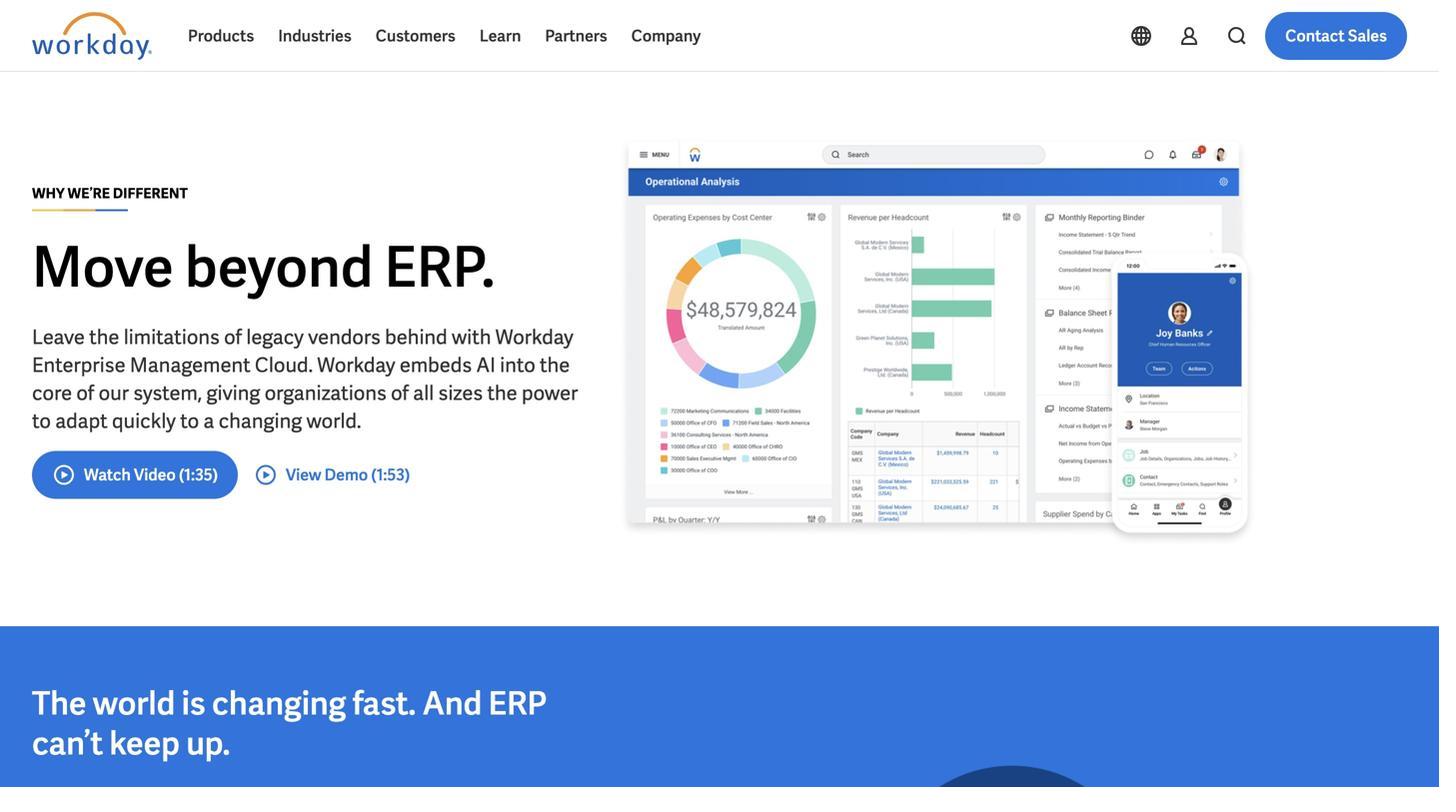 Task type: locate. For each thing, give the bounding box(es) containing it.
cloud.
[[255, 352, 313, 378]]

of
[[224, 324, 242, 350], [76, 380, 94, 406], [391, 380, 409, 406]]

changing
[[219, 408, 302, 434], [212, 684, 346, 725]]

customers button
[[364, 12, 468, 60]]

leave the limitations of legacy vendors behind with workday enterprise management cloud. workday embeds ai into the core of our system, giving organizations of all sizes the power to adapt quickly to a changing world.
[[32, 324, 578, 434]]

2 horizontal spatial of
[[391, 380, 409, 406]]

sizes
[[438, 380, 483, 406]]

giving organizations
[[206, 380, 387, 406]]

of left legacy
[[224, 324, 242, 350]]

with
[[452, 324, 491, 350]]

system,
[[133, 380, 202, 406]]

changing right is
[[212, 684, 346, 725]]

fast.
[[353, 684, 416, 725]]

products button
[[176, 12, 266, 60]]

1 horizontal spatial to
[[180, 408, 199, 434]]

embeds
[[400, 352, 472, 378]]

(1:53)
[[371, 465, 410, 486]]

enterprise
[[32, 352, 126, 378]]

quickly
[[112, 408, 176, 434]]

1 horizontal spatial workday
[[496, 324, 574, 350]]

move beyond erp.
[[32, 231, 495, 304]]

contact sales link
[[1266, 12, 1408, 60]]

why we're different
[[32, 184, 188, 202]]

1 vertical spatial changing
[[212, 684, 346, 725]]

to
[[32, 408, 51, 434], [180, 408, 199, 434]]

0 vertical spatial changing
[[219, 408, 302, 434]]

world.
[[307, 408, 362, 434]]

contact sales
[[1286, 25, 1388, 46]]

changing inside the world is changing fast. and erp can't keep up.
[[212, 684, 346, 725]]

changing inside leave the limitations of legacy vendors behind with workday enterprise management cloud. workday embeds ai into the core of our system, giving organizations of all sizes the power to adapt quickly to a changing world.
[[219, 408, 302, 434]]

to down core
[[32, 408, 51, 434]]

watch video (1:35)
[[84, 465, 218, 486]]

contact
[[1286, 25, 1345, 46]]

workday
[[496, 324, 574, 350], [317, 352, 396, 378]]

industries
[[278, 25, 352, 46]]

all
[[413, 380, 434, 406]]

0 vertical spatial the
[[89, 324, 119, 350]]

0 horizontal spatial to
[[32, 408, 51, 434]]

the up power
[[540, 352, 570, 378]]

erp.
[[384, 231, 495, 304]]

workday down vendors
[[317, 352, 396, 378]]

the down into
[[487, 380, 518, 406]]

view demo (1:53)
[[286, 465, 410, 486]]

we're
[[67, 184, 110, 202]]

erp
[[489, 684, 547, 725]]

watch video (1:35) link
[[32, 451, 238, 499]]

the world is changing fast. and erp can't keep up.
[[32, 684, 547, 765]]

of up adapt
[[76, 380, 94, 406]]

learn button
[[468, 12, 533, 60]]

can't
[[32, 724, 103, 765]]

2 vertical spatial the
[[487, 380, 518, 406]]

0 horizontal spatial the
[[89, 324, 119, 350]]

leave
[[32, 324, 85, 350]]

adapt
[[55, 408, 108, 434]]

workday up into
[[496, 324, 574, 350]]

0 vertical spatial workday
[[496, 324, 574, 350]]

of left all
[[391, 380, 409, 406]]

learn
[[480, 25, 521, 46]]

0 horizontal spatial workday
[[317, 352, 396, 378]]

the up enterprise at left
[[89, 324, 119, 350]]

keep
[[109, 724, 180, 765]]

power
[[522, 380, 578, 406]]

different
[[113, 184, 188, 202]]

to left a
[[180, 408, 199, 434]]

video
[[134, 465, 176, 486]]

the
[[89, 324, 119, 350], [540, 352, 570, 378], [487, 380, 518, 406]]

why
[[32, 184, 65, 202]]

1 vertical spatial workday
[[317, 352, 396, 378]]

2 horizontal spatial the
[[540, 352, 570, 378]]

up.
[[186, 724, 230, 765]]

view
[[286, 465, 321, 486]]

changing down giving organizations
[[219, 408, 302, 434]]

demo
[[325, 465, 368, 486]]

partners button
[[533, 12, 620, 60]]



Task type: vqa. For each thing, say whether or not it's contained in the screenshot.
the Management
yes



Task type: describe. For each thing, give the bounding box(es) containing it.
management
[[130, 352, 251, 378]]

watch
[[84, 465, 131, 486]]

1 horizontal spatial of
[[224, 324, 242, 350]]

world
[[93, 684, 175, 725]]

sales
[[1349, 25, 1388, 46]]

partners
[[545, 25, 608, 46]]

into
[[500, 352, 536, 378]]

industries button
[[266, 12, 364, 60]]

our
[[99, 380, 129, 406]]

company
[[632, 25, 701, 46]]

view demo (1:53) link
[[254, 463, 410, 487]]

customers
[[376, 25, 456, 46]]

ai
[[476, 352, 496, 378]]

beyond
[[185, 231, 373, 304]]

move
[[32, 231, 174, 304]]

the
[[32, 684, 87, 725]]

0 horizontal spatial of
[[76, 380, 94, 406]]

1 to from the left
[[32, 408, 51, 434]]

vendors
[[308, 324, 381, 350]]

1 vertical spatial the
[[540, 352, 570, 378]]

core
[[32, 380, 72, 406]]

behind
[[385, 324, 448, 350]]

decorative image
[[619, 659, 1408, 788]]

go to the homepage image
[[32, 12, 152, 60]]

desktop screenshot of financial management reporting and mobile screenshot of recruiting. image
[[619, 136, 1259, 549]]

a
[[203, 408, 214, 434]]

(1:35)
[[179, 465, 218, 486]]

2 to from the left
[[180, 408, 199, 434]]

products
[[188, 25, 254, 46]]

1 horizontal spatial the
[[487, 380, 518, 406]]

legacy
[[246, 324, 304, 350]]

limitations
[[124, 324, 220, 350]]

is
[[182, 684, 206, 725]]

and
[[423, 684, 482, 725]]

company button
[[620, 12, 713, 60]]



